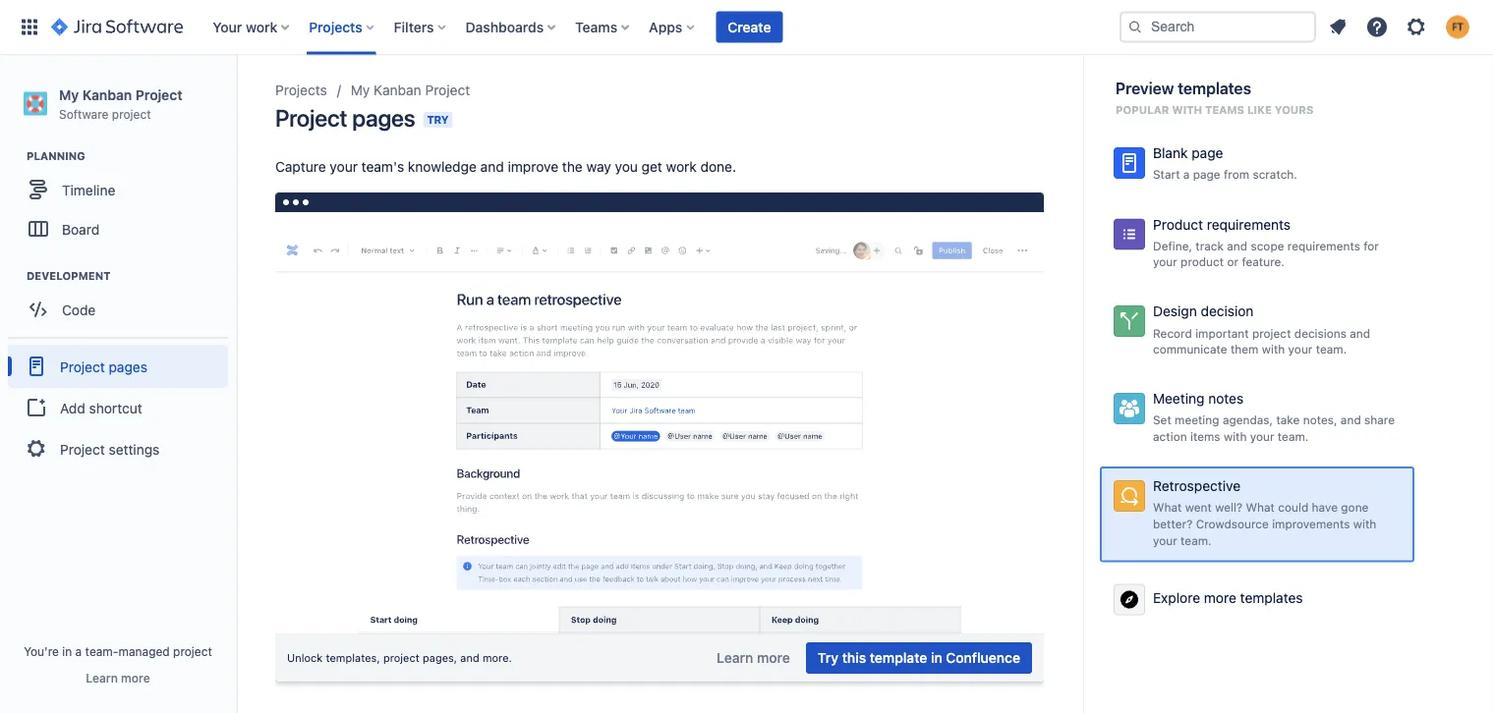 Task type: locate. For each thing, give the bounding box(es) containing it.
your down the better?
[[1153, 534, 1177, 547]]

0 horizontal spatial more
[[121, 671, 150, 685]]

1 horizontal spatial kanban
[[374, 82, 421, 98]]

0 horizontal spatial learn
[[86, 671, 118, 685]]

your down agendas,
[[1250, 430, 1275, 444]]

what up the better?
[[1153, 501, 1182, 515]]

learn more left try
[[717, 650, 790, 667]]

what right well?
[[1246, 501, 1275, 515]]

kanban
[[374, 82, 421, 98], [82, 87, 132, 103]]

in inside button
[[931, 650, 942, 667]]

project right software
[[112, 107, 151, 121]]

project pages
[[275, 104, 415, 132], [60, 359, 147, 375]]

learn more for rightmost learn more button
[[717, 650, 790, 667]]

with inside meeting notes set meeting agendas, take notes, and share action items with your team.
[[1224, 430, 1247, 444]]

with inside preview templates popular with teams like yours
[[1172, 104, 1202, 116]]

unlock templates, project pages, and more.
[[287, 652, 512, 665]]

kanban down filters
[[374, 82, 421, 98]]

more down managed
[[121, 671, 150, 685]]

projects right sidebar navigation icon at top left
[[275, 82, 327, 98]]

retrospective
[[1153, 478, 1241, 494]]

knowledge
[[408, 159, 477, 175]]

project right managed
[[173, 645, 212, 659]]

0 vertical spatial pages
[[352, 104, 415, 132]]

with left teams
[[1172, 104, 1202, 116]]

and inside meeting notes set meeting agendas, take notes, and share action items with your team.
[[1341, 414, 1361, 427]]

banner
[[0, 0, 1493, 55]]

project settings
[[60, 441, 160, 457]]

from
[[1224, 168, 1250, 181]]

start
[[1153, 168, 1180, 181]]

dashboards button
[[460, 11, 563, 43]]

and for more.
[[460, 652, 479, 665]]

your
[[330, 159, 358, 175], [1153, 255, 1177, 269], [1288, 343, 1313, 356], [1250, 430, 1275, 444], [1153, 534, 1177, 547]]

and left "improve"
[[480, 159, 504, 175]]

templates inside button
[[1240, 590, 1303, 606]]

teams
[[1205, 104, 1244, 116]]

0 vertical spatial learn more
[[717, 650, 790, 667]]

managed
[[118, 645, 170, 659]]

done.
[[700, 159, 736, 175]]

the
[[562, 159, 583, 175]]

notes,
[[1303, 414, 1337, 427]]

try
[[427, 114, 449, 126]]

projects for projects dropdown button in the top of the page
[[309, 19, 362, 35]]

templates,
[[326, 652, 380, 665]]

work right your
[[246, 19, 277, 35]]

popular
[[1116, 104, 1169, 116]]

project up the "them"
[[1252, 326, 1291, 340]]

design
[[1153, 303, 1197, 320]]

way
[[586, 159, 611, 175]]

banner containing your work
[[0, 0, 1493, 55]]

a right start on the top right of page
[[1183, 168, 1190, 181]]

yours
[[1275, 104, 1314, 116]]

1 horizontal spatial a
[[1183, 168, 1190, 181]]

in right 'template'
[[931, 650, 942, 667]]

0 vertical spatial project pages
[[275, 104, 415, 132]]

templates
[[1178, 79, 1251, 98], [1240, 590, 1303, 606]]

your down define, at right
[[1153, 255, 1177, 269]]

team. down take
[[1278, 430, 1309, 444]]

1 vertical spatial learn
[[86, 671, 118, 685]]

1 vertical spatial team.
[[1278, 430, 1309, 444]]

add shortcut button
[[8, 388, 228, 428]]

what
[[1153, 501, 1182, 515], [1246, 501, 1275, 515]]

team. down the better?
[[1181, 534, 1212, 547]]

my inside my kanban project software project
[[59, 87, 79, 103]]

project pages up add shortcut on the bottom of the page
[[60, 359, 147, 375]]

0 horizontal spatial a
[[75, 645, 82, 659]]

0 vertical spatial team.
[[1316, 343, 1347, 356]]

more image
[[1118, 588, 1141, 612]]

blank page start a page from scratch.
[[1153, 145, 1298, 181]]

planning
[[27, 150, 85, 163]]

0 vertical spatial templates
[[1178, 79, 1251, 98]]

product requirements define, track and scope requirements for your product or feature.
[[1153, 216, 1379, 269]]

agendas,
[[1223, 414, 1273, 427]]

search image
[[1128, 19, 1143, 35]]

explore more templates button
[[1100, 571, 1415, 630]]

projects inside projects dropdown button
[[309, 19, 362, 35]]

help image
[[1365, 15, 1389, 39]]

page left from
[[1193, 168, 1221, 181]]

in
[[62, 645, 72, 659], [931, 650, 942, 667]]

and
[[480, 159, 504, 175], [1227, 239, 1248, 252], [1350, 326, 1371, 340], [1341, 414, 1361, 427], [460, 652, 479, 665]]

try this template in confluence button
[[806, 643, 1032, 674]]

0 horizontal spatial learn more button
[[86, 670, 150, 686]]

work inside dropdown button
[[246, 19, 277, 35]]

1 vertical spatial requirements
[[1288, 239, 1360, 252]]

project pages down projects link
[[275, 104, 415, 132]]

kanban inside my kanban project software project
[[82, 87, 132, 103]]

0 horizontal spatial in
[[62, 645, 72, 659]]

board link
[[10, 210, 226, 249]]

1 horizontal spatial what
[[1246, 501, 1275, 515]]

pages down my kanban project link
[[352, 104, 415, 132]]

projects
[[309, 19, 362, 35], [275, 82, 327, 98]]

with down agendas,
[[1224, 430, 1247, 444]]

1 horizontal spatial in
[[931, 650, 942, 667]]

notes
[[1208, 391, 1244, 407]]

project up add
[[60, 359, 105, 375]]

0 horizontal spatial team.
[[1181, 534, 1212, 547]]

templates down the crowdsource
[[1240, 590, 1303, 606]]

more right explore
[[1204, 590, 1237, 606]]

project pages link
[[8, 345, 228, 388]]

1 vertical spatial projects
[[275, 82, 327, 98]]

board
[[62, 221, 99, 237]]

could
[[1278, 501, 1309, 515]]

capture
[[275, 159, 326, 175]]

code
[[62, 302, 96, 318]]

group containing project pages
[[8, 337, 228, 477]]

apps
[[649, 19, 683, 35]]

learn more down you're in a team-managed project
[[86, 671, 150, 685]]

take
[[1276, 414, 1300, 427]]

work right get
[[666, 159, 697, 175]]

1 what from the left
[[1153, 501, 1182, 515]]

with right the "them"
[[1262, 343, 1285, 356]]

1 horizontal spatial learn more button
[[705, 643, 802, 674]]

learn more button
[[705, 643, 802, 674], [86, 670, 150, 686]]

meeting notes image
[[1118, 397, 1141, 421]]

project left pages,
[[383, 652, 420, 665]]

my right projects link
[[351, 82, 370, 98]]

and for scope
[[1227, 239, 1248, 252]]

0 horizontal spatial pages
[[109, 359, 147, 375]]

requirements left for
[[1288, 239, 1360, 252]]

retrospective image
[[1118, 485, 1141, 508]]

product
[[1181, 255, 1224, 269]]

1 vertical spatial a
[[75, 645, 82, 659]]

team's
[[361, 159, 404, 175]]

kanban up software
[[82, 87, 132, 103]]

my up software
[[59, 87, 79, 103]]

learn more inside button
[[717, 650, 790, 667]]

planning image
[[3, 145, 27, 168]]

learn more
[[717, 650, 790, 667], [86, 671, 150, 685]]

work
[[246, 19, 277, 35], [666, 159, 697, 175]]

0 horizontal spatial kanban
[[82, 87, 132, 103]]

1 horizontal spatial learn
[[717, 650, 753, 667]]

crowdsource
[[1196, 517, 1269, 531]]

1 vertical spatial learn more
[[86, 671, 150, 685]]

confluence
[[946, 650, 1020, 667]]

1 horizontal spatial learn more
[[717, 650, 790, 667]]

1 vertical spatial project pages
[[60, 359, 147, 375]]

Search field
[[1120, 11, 1316, 43]]

a
[[1183, 168, 1190, 181], [75, 645, 82, 659]]

product requirements image
[[1118, 222, 1141, 246]]

and right 'decisions'
[[1350, 326, 1371, 340]]

2 horizontal spatial more
[[1204, 590, 1237, 606]]

1 horizontal spatial project pages
[[275, 104, 415, 132]]

learn more button left try
[[705, 643, 802, 674]]

1 vertical spatial pages
[[109, 359, 147, 375]]

2 vertical spatial more
[[121, 671, 150, 685]]

project
[[425, 82, 470, 98], [135, 87, 182, 103], [275, 104, 347, 132], [60, 359, 105, 375], [60, 441, 105, 457]]

you're in a team-managed project
[[24, 645, 212, 659]]

and left more.
[[460, 652, 479, 665]]

team. down 'decisions'
[[1316, 343, 1347, 356]]

0 vertical spatial a
[[1183, 168, 1190, 181]]

scope
[[1251, 239, 1284, 252]]

my
[[351, 82, 370, 98], [59, 87, 79, 103]]

define,
[[1153, 239, 1192, 252]]

learn down team-
[[86, 671, 118, 685]]

settings
[[109, 441, 160, 457]]

templates up teams
[[1178, 79, 1251, 98]]

like
[[1247, 104, 1272, 116]]

1 horizontal spatial team.
[[1278, 430, 1309, 444]]

more
[[1204, 590, 1237, 606], [757, 650, 790, 667], [121, 671, 150, 685]]

a inside blank page start a page from scratch.
[[1183, 168, 1190, 181]]

projects up projects link
[[309, 19, 362, 35]]

0 vertical spatial page
[[1192, 145, 1223, 161]]

teams button
[[569, 11, 637, 43]]

project inside my kanban project software project
[[112, 107, 151, 121]]

pages up add shortcut button
[[109, 359, 147, 375]]

0 horizontal spatial work
[[246, 19, 277, 35]]

and inside the product requirements define, track and scope requirements for your product or feature.
[[1227, 239, 1248, 252]]

more inside button
[[1204, 590, 1237, 606]]

add
[[60, 400, 85, 416]]

project left sidebar navigation icon at top left
[[135, 87, 182, 103]]

a left team-
[[75, 645, 82, 659]]

with
[[1172, 104, 1202, 116], [1262, 343, 1285, 356], [1224, 430, 1247, 444], [1353, 517, 1377, 531]]

2 horizontal spatial team.
[[1316, 343, 1347, 356]]

0 vertical spatial more
[[1204, 590, 1237, 606]]

pages
[[352, 104, 415, 132], [109, 359, 147, 375]]

0 vertical spatial learn
[[717, 650, 753, 667]]

1 vertical spatial more
[[757, 650, 790, 667]]

set
[[1153, 414, 1172, 427]]

sidebar navigation image
[[214, 79, 258, 118]]

more left try
[[757, 650, 790, 667]]

0 horizontal spatial what
[[1153, 501, 1182, 515]]

0 vertical spatial work
[[246, 19, 277, 35]]

2 vertical spatial team.
[[1181, 534, 1212, 547]]

projects for projects link
[[275, 82, 327, 98]]

your down 'decisions'
[[1288, 343, 1313, 356]]

with down gone on the bottom of page
[[1353, 517, 1377, 531]]

or
[[1227, 255, 1239, 269]]

and left the share on the right bottom of page
[[1341, 414, 1361, 427]]

create
[[728, 19, 771, 35]]

0 horizontal spatial learn more
[[86, 671, 150, 685]]

1 horizontal spatial more
[[757, 650, 790, 667]]

them
[[1231, 343, 1259, 356]]

page right blank
[[1192, 145, 1223, 161]]

your left team's
[[330, 159, 358, 175]]

team. inside retrospective what went well? what could have gone better? crowdsource improvements with your team.
[[1181, 534, 1212, 547]]

project down add
[[60, 441, 105, 457]]

learn
[[717, 650, 753, 667], [86, 671, 118, 685]]

appswitcher icon image
[[18, 15, 41, 39]]

group
[[8, 337, 228, 477]]

requirements up scope
[[1207, 216, 1291, 232]]

project
[[112, 107, 151, 121], [1252, 326, 1291, 340], [173, 645, 212, 659], [383, 652, 420, 665]]

this
[[842, 650, 866, 667]]

learn left try
[[717, 650, 753, 667]]

in right you're
[[62, 645, 72, 659]]

and up or
[[1227, 239, 1248, 252]]

learn more button down you're in a team-managed project
[[86, 670, 150, 686]]

team.
[[1316, 343, 1347, 356], [1278, 430, 1309, 444], [1181, 534, 1212, 547]]

1 horizontal spatial work
[[666, 159, 697, 175]]

decision image
[[1118, 310, 1141, 333]]

share
[[1365, 414, 1395, 427]]

decision
[[1201, 303, 1254, 320]]

1 vertical spatial templates
[[1240, 590, 1303, 606]]

0 horizontal spatial my
[[59, 87, 79, 103]]

capture your team's knowledge and improve the way you get work done.
[[275, 159, 736, 175]]

0 horizontal spatial project pages
[[60, 359, 147, 375]]

1 horizontal spatial my
[[351, 82, 370, 98]]

team. inside meeting notes set meeting agendas, take notes, and share action items with your team.
[[1278, 430, 1309, 444]]

0 vertical spatial projects
[[309, 19, 362, 35]]

jira software image
[[51, 15, 183, 39], [51, 15, 183, 39]]



Task type: describe. For each thing, give the bounding box(es) containing it.
blank image
[[1118, 151, 1141, 175]]

important
[[1196, 326, 1249, 340]]

my for my kanban project software project
[[59, 87, 79, 103]]

your work button
[[207, 11, 297, 43]]

teams
[[575, 19, 618, 35]]

project down projects link
[[275, 104, 347, 132]]

with inside retrospective what went well? what could have gone better? crowdsource improvements with your team.
[[1353, 517, 1377, 531]]

well?
[[1215, 501, 1243, 515]]

template
[[870, 650, 927, 667]]

your inside the product requirements define, track and scope requirements for your product or feature.
[[1153, 255, 1177, 269]]

[object object] confluence template image
[[275, 212, 1044, 714]]

team. for retrospective
[[1181, 534, 1212, 547]]

dashboards
[[466, 19, 544, 35]]

improve
[[508, 159, 558, 175]]

project inside design decision record important project decisions and communicate them with your team.
[[1252, 326, 1291, 340]]

your inside retrospective what went well? what could have gone better? crowdsource improvements with your team.
[[1153, 534, 1177, 547]]

your profile and settings image
[[1446, 15, 1470, 39]]

development
[[27, 270, 111, 283]]

you
[[615, 159, 638, 175]]

and inside design decision record important project decisions and communicate them with your team.
[[1350, 326, 1371, 340]]

unlock
[[287, 652, 323, 665]]

2 what from the left
[[1246, 501, 1275, 515]]

better?
[[1153, 517, 1193, 531]]

pages,
[[423, 652, 457, 665]]

edit image
[[197, 354, 220, 377]]

went
[[1185, 501, 1212, 515]]

1 horizontal spatial pages
[[352, 104, 415, 132]]

try
[[818, 650, 839, 667]]

1 vertical spatial work
[[666, 159, 697, 175]]

my for my kanban project
[[351, 82, 370, 98]]

preview
[[1116, 79, 1174, 98]]

learn more for left learn more button
[[86, 671, 150, 685]]

primary element
[[12, 0, 1120, 55]]

and for improve
[[480, 159, 504, 175]]

team. for meeting notes
[[1278, 430, 1309, 444]]

your
[[213, 19, 242, 35]]

your inside design decision record important project decisions and communicate them with your team.
[[1288, 343, 1313, 356]]

kanban for my kanban project software project
[[82, 87, 132, 103]]

notifications image
[[1326, 15, 1350, 39]]

learn for left learn more button
[[86, 671, 118, 685]]

explore more templates
[[1153, 590, 1303, 606]]

get
[[642, 159, 662, 175]]

my kanban project
[[351, 82, 470, 98]]

record
[[1153, 326, 1192, 340]]

templates inside preview templates popular with teams like yours
[[1178, 79, 1251, 98]]

my kanban project software project
[[59, 87, 182, 121]]

try this template in confluence
[[818, 650, 1020, 667]]

retrospective what went well? what could have gone better? crowdsource improvements with your team.
[[1153, 478, 1377, 547]]

improvements
[[1272, 517, 1350, 531]]

learn for rightmost learn more button
[[717, 650, 753, 667]]

development group
[[10, 269, 235, 335]]

product
[[1153, 216, 1203, 232]]

1 vertical spatial page
[[1193, 168, 1221, 181]]

team-
[[85, 645, 118, 659]]

create button
[[716, 11, 783, 43]]

meeting
[[1175, 414, 1220, 427]]

explore
[[1153, 590, 1200, 606]]

meeting
[[1153, 391, 1205, 407]]

action
[[1153, 430, 1187, 444]]

timeline
[[62, 182, 115, 198]]

kanban for my kanban project
[[374, 82, 421, 98]]

timeline link
[[10, 170, 226, 210]]

more for rightmost learn more button
[[757, 650, 790, 667]]

with inside design decision record important project decisions and communicate them with your team.
[[1262, 343, 1285, 356]]

projects link
[[275, 79, 327, 102]]

more.
[[483, 652, 512, 665]]

my kanban project link
[[351, 79, 470, 102]]

team. inside design decision record important project decisions and communicate them with your team.
[[1316, 343, 1347, 356]]

software
[[59, 107, 109, 121]]

scratch.
[[1253, 168, 1298, 181]]

settings image
[[1405, 15, 1428, 39]]

have
[[1312, 501, 1338, 515]]

filters
[[394, 19, 434, 35]]

apps button
[[643, 11, 702, 43]]

you're
[[24, 645, 59, 659]]

design decision record important project decisions and communicate them with your team.
[[1153, 303, 1371, 356]]

development image
[[3, 265, 27, 288]]

project settings link
[[8, 428, 228, 471]]

blank
[[1153, 145, 1188, 161]]

more for left learn more button
[[121, 671, 150, 685]]

communicate
[[1153, 343, 1227, 356]]

shortcut
[[89, 400, 142, 416]]

items
[[1190, 430, 1221, 444]]

planning group
[[10, 149, 235, 255]]

code link
[[10, 290, 226, 330]]

your inside meeting notes set meeting agendas, take notes, and share action items with your team.
[[1250, 430, 1275, 444]]

project inside my kanban project software project
[[135, 87, 182, 103]]

track
[[1196, 239, 1224, 252]]

project up try
[[425, 82, 470, 98]]

add shortcut
[[60, 400, 142, 416]]

meeting notes set meeting agendas, take notes, and share action items with your team.
[[1153, 391, 1395, 444]]

0 vertical spatial requirements
[[1207, 216, 1291, 232]]

pages inside project pages link
[[109, 359, 147, 375]]

projects button
[[303, 11, 382, 43]]

filters button
[[388, 11, 454, 43]]

gone
[[1341, 501, 1369, 515]]

for
[[1364, 239, 1379, 252]]

preview templates popular with teams like yours
[[1116, 79, 1314, 116]]



Task type: vqa. For each thing, say whether or not it's contained in the screenshot.
19,
no



